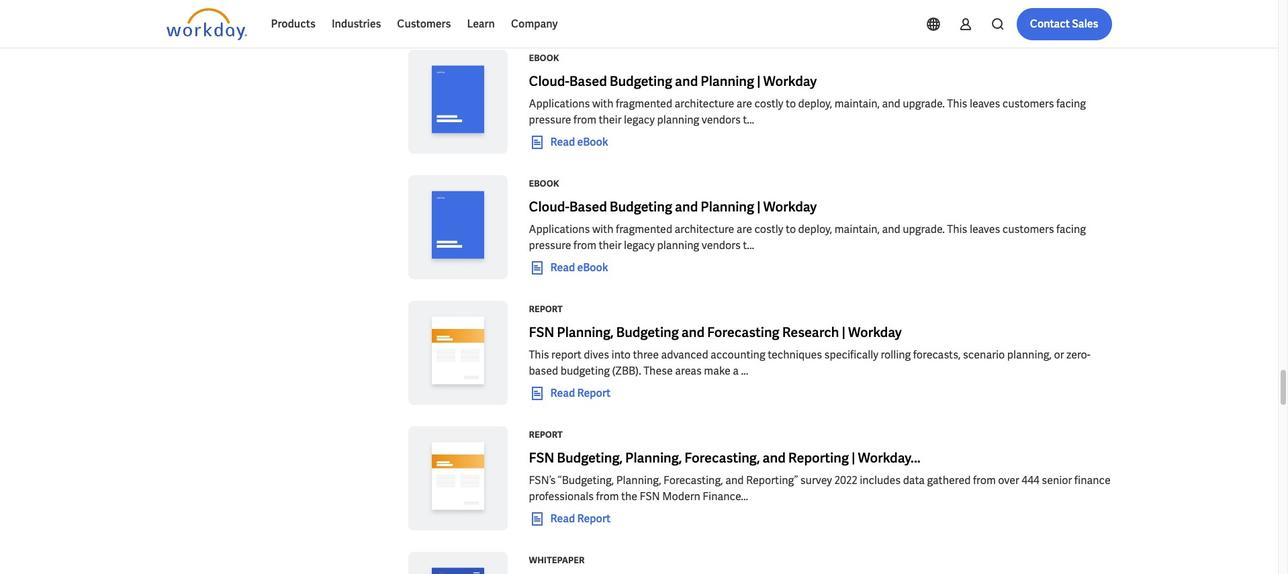 Task type: locate. For each thing, give the bounding box(es) containing it.
costly
[[755, 97, 784, 111], [755, 222, 784, 236]]

0 vertical spatial fsn
[[529, 324, 555, 341]]

2 vertical spatial workday
[[849, 324, 902, 341]]

industries button
[[324, 8, 389, 40]]

0 vertical spatial based
[[570, 73, 607, 90]]

read report link down "budgeting"
[[529, 386, 611, 402]]

workday...
[[858, 449, 921, 467]]

2 read from the top
[[551, 261, 575, 275]]

fsn for fsn planning, budgeting and forecasting research | workday
[[529, 324, 555, 341]]

read for first the read ebook link
[[551, 135, 575, 149]]

1 vertical spatial read report
[[551, 512, 611, 526]]

1 to from the top
[[786, 97, 796, 111]]

4 read from the top
[[551, 512, 575, 526]]

0 vertical spatial budgeting
[[610, 73, 673, 90]]

read report down professionals
[[551, 512, 611, 526]]

go to the homepage image
[[166, 8, 247, 40]]

report
[[529, 304, 563, 315], [577, 386, 611, 400], [529, 429, 563, 441], [577, 512, 611, 526]]

includes
[[860, 474, 901, 488]]

this for first the read ebook link
[[948, 97, 968, 111]]

this inside fsn planning, budgeting and forecasting research | workday this report dives into three advanced accounting techniques specifically rolling forecasts, scenario planning, or zero- based budgeting (zbb). these areas make a ...
[[529, 348, 549, 362]]

into
[[612, 348, 631, 362]]

specifically
[[825, 348, 879, 362]]

0 vertical spatial forecasting,
[[685, 449, 760, 467]]

read report down "budgeting"
[[551, 386, 611, 400]]

leaves
[[970, 97, 1001, 111], [970, 222, 1001, 236]]

planning, inside fsn planning, budgeting and forecasting research | workday this report dives into three advanced accounting techniques specifically rolling forecasts, scenario planning, or zero- based budgeting (zbb). these areas make a ...
[[557, 324, 614, 341]]

1 read report link from the top
[[529, 386, 611, 402]]

2 cloud-based budgeting and planning | workday applications with fragmented architecture are costly to deploy, maintain, and upgrade. this leaves customers facing pressure from their legacy planning vendors t... from the top
[[529, 198, 1086, 253]]

1 read ebook link from the top
[[529, 134, 608, 150]]

planning
[[657, 113, 700, 127], [657, 239, 700, 253]]

0 vertical spatial legacy
[[624, 113, 655, 127]]

pressure
[[529, 113, 572, 127], [529, 239, 572, 253]]

forecasting, up modern
[[664, 474, 723, 488]]

1 vertical spatial read ebook
[[551, 261, 608, 275]]

3 read from the top
[[551, 386, 575, 400]]

read for read report link associated with planning,
[[551, 386, 575, 400]]

professionals
[[529, 490, 594, 504]]

2 vendors from the top
[[702, 239, 741, 253]]

1 vertical spatial facing
[[1057, 222, 1086, 236]]

444
[[1022, 474, 1040, 488]]

industries
[[332, 17, 381, 31]]

fragmented
[[616, 97, 673, 111], [616, 222, 673, 236]]

0 vertical spatial maintain,
[[835, 97, 880, 111]]

0 vertical spatial t...
[[743, 113, 755, 127]]

based
[[570, 73, 607, 90], [570, 198, 607, 216]]

1 maintain, from the top
[[835, 97, 880, 111]]

finance...
[[703, 490, 749, 504]]

1 legacy from the top
[[624, 113, 655, 127]]

report
[[552, 348, 582, 362]]

1 vertical spatial fragmented
[[616, 222, 673, 236]]

budgeting
[[561, 364, 610, 378]]

2 to from the top
[[786, 222, 796, 236]]

0 vertical spatial planning,
[[557, 324, 614, 341]]

1 cloud-based budgeting and planning | workday applications with fragmented architecture are costly to deploy, maintain, and upgrade. this leaves customers facing pressure from their legacy planning vendors t... from the top
[[529, 73, 1086, 127]]

2 read report link from the top
[[529, 511, 611, 527]]

1 facing from the top
[[1057, 97, 1086, 111]]

0 vertical spatial leaves
[[970, 97, 1001, 111]]

accounting
[[711, 348, 766, 362]]

forecasting,
[[685, 449, 760, 467], [664, 474, 723, 488]]

based for first the read ebook link from the bottom
[[570, 198, 607, 216]]

0 vertical spatial pressure
[[529, 113, 572, 127]]

read ebook
[[551, 135, 608, 149], [551, 261, 608, 275]]

cloud-based budgeting and planning | workday applications with fragmented architecture are costly to deploy, maintain, and upgrade. this leaves customers facing pressure from their legacy planning vendors t... for first the read ebook link
[[529, 73, 1086, 127]]

read report link
[[529, 386, 611, 402], [529, 511, 611, 527]]

1 vertical spatial read ebook link
[[529, 260, 608, 276]]

| inside fsn budgeting, planning, forecasting, and reporting | workday... fsn's "budgeting, planning, forecasting, and reporting" survey 2022 includes data gathered from over 444 senior finance professionals from the fsn modern finance...
[[852, 449, 856, 467]]

1 vertical spatial with
[[593, 222, 614, 236]]

0 vertical spatial fragmented
[[616, 97, 673, 111]]

1 vertical spatial to
[[786, 222, 796, 236]]

are
[[737, 97, 752, 111], [737, 222, 752, 236]]

fsn budgeting, planning, forecasting, and reporting | workday... fsn's "budgeting, planning, forecasting, and reporting" survey 2022 includes data gathered from over 444 senior finance professionals from the fsn modern finance...
[[529, 449, 1111, 504]]

2 vertical spatial fsn
[[640, 490, 660, 504]]

contact sales
[[1030, 17, 1099, 31]]

techniques
[[768, 348, 822, 362]]

0 vertical spatial planning
[[701, 73, 755, 90]]

rolling
[[881, 348, 911, 362]]

0 vertical spatial architecture
[[675, 97, 735, 111]]

budgeting
[[610, 73, 673, 90], [610, 198, 673, 216], [616, 324, 679, 341]]

0 vertical spatial to
[[786, 97, 796, 111]]

0 vertical spatial this
[[948, 97, 968, 111]]

0 vertical spatial cloud-
[[529, 73, 570, 90]]

read report link down professionals
[[529, 511, 611, 527]]

0 vertical spatial applications
[[529, 97, 590, 111]]

budgeting for read report link associated with planning,
[[616, 324, 679, 341]]

t...
[[743, 113, 755, 127], [743, 239, 755, 253]]

legacy
[[624, 113, 655, 127], [624, 239, 655, 253]]

workday inside fsn planning, budgeting and forecasting research | workday this report dives into three advanced accounting techniques specifically rolling forecasts, scenario planning, or zero- based budgeting (zbb). these areas make a ...
[[849, 324, 902, 341]]

0 vertical spatial read report link
[[529, 386, 611, 402]]

vendors
[[702, 113, 741, 127], [702, 239, 741, 253]]

fsn's
[[529, 474, 556, 488]]

1 applications from the top
[[529, 97, 590, 111]]

with
[[593, 97, 614, 111], [593, 222, 614, 236]]

0 vertical spatial their
[[599, 113, 622, 127]]

a
[[733, 364, 739, 378]]

research
[[782, 324, 839, 341]]

1 vertical spatial cloud-based budgeting and planning | workday applications with fragmented architecture are costly to deploy, maintain, and upgrade. this leaves customers facing pressure from their legacy planning vendors t...
[[529, 198, 1086, 253]]

1 vertical spatial cloud-
[[529, 198, 570, 216]]

0 vertical spatial customers
[[1003, 97, 1055, 111]]

1 vertical spatial forecasting,
[[664, 474, 723, 488]]

to for first the read ebook link from the bottom
[[786, 222, 796, 236]]

1 vertical spatial planning
[[657, 239, 700, 253]]

1 vertical spatial deploy,
[[799, 222, 833, 236]]

report up fsn's
[[529, 429, 563, 441]]

read report link for budgeting,
[[529, 511, 611, 527]]

modern
[[663, 490, 701, 504]]

fsn up fsn's
[[529, 449, 555, 467]]

2 based from the top
[[570, 198, 607, 216]]

report down ""budgeting,"
[[577, 512, 611, 526]]

0 vertical spatial upgrade.
[[903, 97, 945, 111]]

upgrade.
[[903, 97, 945, 111], [903, 222, 945, 236]]

1 vertical spatial leaves
[[970, 222, 1001, 236]]

from
[[574, 113, 597, 127], [574, 239, 597, 253], [973, 474, 996, 488], [596, 490, 619, 504]]

read report link for planning,
[[529, 386, 611, 402]]

facing
[[1057, 97, 1086, 111], [1057, 222, 1086, 236]]

workday
[[764, 73, 817, 90], [764, 198, 817, 216], [849, 324, 902, 341]]

survey
[[801, 474, 832, 488]]

maintain,
[[835, 97, 880, 111], [835, 222, 880, 236]]

fsn inside fsn planning, budgeting and forecasting research | workday this report dives into three advanced accounting techniques specifically rolling forecasts, scenario planning, or zero- based budgeting (zbb). these areas make a ...
[[529, 324, 555, 341]]

1 vertical spatial vendors
[[702, 239, 741, 253]]

learn
[[467, 17, 495, 31]]

0 vertical spatial planning
[[657, 113, 700, 127]]

2 applications from the top
[[529, 222, 590, 236]]

0 vertical spatial read ebook
[[551, 135, 608, 149]]

forecasting, up finance... at the bottom right of page
[[685, 449, 760, 467]]

0 vertical spatial are
[[737, 97, 752, 111]]

1 based from the top
[[570, 73, 607, 90]]

1 vertical spatial based
[[570, 198, 607, 216]]

sales
[[1072, 17, 1099, 31]]

ebook
[[529, 52, 559, 64], [577, 135, 608, 149], [529, 178, 559, 189], [577, 261, 608, 275]]

1 vertical spatial their
[[599, 239, 622, 253]]

their
[[599, 113, 622, 127], [599, 239, 622, 253]]

data
[[903, 474, 925, 488]]

0 vertical spatial read ebook link
[[529, 134, 608, 150]]

0 vertical spatial with
[[593, 97, 614, 111]]

1 cloud- from the top
[[529, 73, 570, 90]]

2 upgrade. from the top
[[903, 222, 945, 236]]

1 vertical spatial t...
[[743, 239, 755, 253]]

1 read report from the top
[[551, 386, 611, 400]]

dives
[[584, 348, 609, 362]]

gathered
[[927, 474, 971, 488]]

1 vertical spatial this
[[948, 222, 968, 236]]

watch webinar
[[551, 9, 625, 23]]

products
[[271, 17, 316, 31]]

1 are from the top
[[737, 97, 752, 111]]

1 vertical spatial costly
[[755, 222, 784, 236]]

1 vertical spatial architecture
[[675, 222, 735, 236]]

read
[[551, 135, 575, 149], [551, 261, 575, 275], [551, 386, 575, 400], [551, 512, 575, 526]]

1 vertical spatial upgrade.
[[903, 222, 945, 236]]

2 vertical spatial budgeting
[[616, 324, 679, 341]]

2 are from the top
[[737, 222, 752, 236]]

0 vertical spatial vendors
[[702, 113, 741, 127]]

0 vertical spatial read report
[[551, 386, 611, 400]]

1 vertical spatial planning
[[701, 198, 755, 216]]

1 vertical spatial budgeting
[[610, 198, 673, 216]]

read report
[[551, 386, 611, 400], [551, 512, 611, 526]]

2 read report from the top
[[551, 512, 611, 526]]

fsn up report
[[529, 324, 555, 341]]

|
[[757, 73, 761, 90], [757, 198, 761, 216], [842, 324, 846, 341], [852, 449, 856, 467]]

1 vertical spatial workday
[[764, 198, 817, 216]]

and
[[675, 73, 698, 90], [883, 97, 901, 111], [675, 198, 698, 216], [883, 222, 901, 236], [682, 324, 705, 341], [763, 449, 786, 467], [726, 474, 744, 488]]

2 architecture from the top
[[675, 222, 735, 236]]

1 vertical spatial applications
[[529, 222, 590, 236]]

planning,
[[1008, 348, 1052, 362]]

0 vertical spatial deploy,
[[799, 97, 833, 111]]

1 vertical spatial planning,
[[626, 449, 682, 467]]

contact sales link
[[1017, 8, 1112, 40]]

cloud-
[[529, 73, 570, 90], [529, 198, 570, 216]]

2 planning from the top
[[657, 239, 700, 253]]

1 vertical spatial maintain,
[[835, 222, 880, 236]]

0 vertical spatial costly
[[755, 97, 784, 111]]

2 customers from the top
[[1003, 222, 1055, 236]]

architecture
[[675, 97, 735, 111], [675, 222, 735, 236]]

1 customers from the top
[[1003, 97, 1055, 111]]

this
[[948, 97, 968, 111], [948, 222, 968, 236], [529, 348, 549, 362]]

read ebook link
[[529, 134, 608, 150], [529, 260, 608, 276]]

customers
[[1003, 97, 1055, 111], [1003, 222, 1055, 236]]

budgeting for first the read ebook link
[[610, 73, 673, 90]]

read report for budgeting,
[[551, 512, 611, 526]]

1 vertical spatial fsn
[[529, 449, 555, 467]]

applications
[[529, 97, 590, 111], [529, 222, 590, 236]]

fsn
[[529, 324, 555, 341], [529, 449, 555, 467], [640, 490, 660, 504]]

1 vertical spatial read report link
[[529, 511, 611, 527]]

report down "budgeting"
[[577, 386, 611, 400]]

planning
[[701, 73, 755, 90], [701, 198, 755, 216]]

0 vertical spatial cloud-based budgeting and planning | workday applications with fragmented architecture are costly to deploy, maintain, and upgrade. this leaves customers facing pressure from their legacy planning vendors t...
[[529, 73, 1086, 127]]

1 vertical spatial customers
[[1003, 222, 1055, 236]]

1 vertical spatial pressure
[[529, 239, 572, 253]]

senior
[[1042, 474, 1073, 488]]

0 vertical spatial facing
[[1057, 97, 1086, 111]]

1 pressure from the top
[[529, 113, 572, 127]]

planning,
[[557, 324, 614, 341], [626, 449, 682, 467], [617, 474, 662, 488]]

budgeting inside fsn planning, budgeting and forecasting research | workday this report dives into three advanced accounting techniques specifically rolling forecasts, scenario planning, or zero- based budgeting (zbb). these areas make a ...
[[616, 324, 679, 341]]

1 vertical spatial legacy
[[624, 239, 655, 253]]

1 vertical spatial are
[[737, 222, 752, 236]]

read report for planning,
[[551, 386, 611, 400]]

cloud-based budgeting and planning | workday applications with fragmented architecture are costly to deploy, maintain, and upgrade. this leaves customers facing pressure from their legacy planning vendors t...
[[529, 73, 1086, 127], [529, 198, 1086, 253]]

| inside fsn planning, budgeting and forecasting research | workday this report dives into three advanced accounting techniques specifically rolling forecasts, scenario planning, or zero- based budgeting (zbb). these areas make a ...
[[842, 324, 846, 341]]

based for first the read ebook link
[[570, 73, 607, 90]]

2 vertical spatial this
[[529, 348, 549, 362]]

fsn right the in the bottom of the page
[[640, 490, 660, 504]]

1 read from the top
[[551, 135, 575, 149]]

2 read ebook from the top
[[551, 261, 608, 275]]

1 planning from the top
[[657, 113, 700, 127]]



Task type: describe. For each thing, give the bounding box(es) containing it.
are for first the read ebook link from the bottom
[[737, 222, 752, 236]]

forecasting
[[707, 324, 780, 341]]

1 with from the top
[[593, 97, 614, 111]]

are for first the read ebook link
[[737, 97, 752, 111]]

"budgeting,
[[558, 474, 614, 488]]

2 legacy from the top
[[624, 239, 655, 253]]

these
[[644, 364, 673, 378]]

2 their from the top
[[599, 239, 622, 253]]

reporting
[[789, 449, 849, 467]]

1 their from the top
[[599, 113, 622, 127]]

2 read ebook link from the top
[[529, 260, 608, 276]]

1 fragmented from the top
[[616, 97, 673, 111]]

watch webinar link
[[529, 9, 625, 25]]

cloud-based budgeting and planning | workday applications with fragmented architecture are costly to deploy, maintain, and upgrade. this leaves customers facing pressure from their legacy planning vendors t... for first the read ebook link from the bottom
[[529, 198, 1086, 253]]

contact
[[1030, 17, 1070, 31]]

2 pressure from the top
[[529, 239, 572, 253]]

the
[[621, 490, 638, 504]]

zero-
[[1067, 348, 1091, 362]]

1 costly from the top
[[755, 97, 784, 111]]

this for first the read ebook link from the bottom
[[948, 222, 968, 236]]

based
[[529, 364, 558, 378]]

2 vertical spatial planning,
[[617, 474, 662, 488]]

1 deploy, from the top
[[799, 97, 833, 111]]

2 leaves from the top
[[970, 222, 1001, 236]]

1 upgrade. from the top
[[903, 97, 945, 111]]

company button
[[503, 8, 566, 40]]

to for first the read ebook link
[[786, 97, 796, 111]]

1 planning from the top
[[701, 73, 755, 90]]

2 t... from the top
[[743, 239, 755, 253]]

fsn for fsn budgeting, planning, forecasting, and reporting | workday...
[[529, 449, 555, 467]]

three
[[633, 348, 659, 362]]

advanced
[[661, 348, 709, 362]]

make
[[704, 364, 731, 378]]

whitepaper
[[529, 555, 585, 566]]

budgeting,
[[557, 449, 623, 467]]

watch
[[551, 9, 582, 23]]

products button
[[263, 8, 324, 40]]

...
[[741, 364, 749, 378]]

2 costly from the top
[[755, 222, 784, 236]]

1 leaves from the top
[[970, 97, 1001, 111]]

finance
[[1075, 474, 1111, 488]]

areas
[[675, 364, 702, 378]]

0 vertical spatial workday
[[764, 73, 817, 90]]

read for read report link corresponding to budgeting,
[[551, 512, 575, 526]]

over
[[999, 474, 1020, 488]]

2 facing from the top
[[1057, 222, 1086, 236]]

budgeting for first the read ebook link from the bottom
[[610, 198, 673, 216]]

and inside fsn planning, budgeting and forecasting research | workday this report dives into three advanced accounting techniques specifically rolling forecasts, scenario planning, or zero- based budgeting (zbb). these areas make a ...
[[682, 324, 705, 341]]

(zbb).
[[612, 364, 641, 378]]

2 cloud- from the top
[[529, 198, 570, 216]]

1 vendors from the top
[[702, 113, 741, 127]]

read for first the read ebook link from the bottom
[[551, 261, 575, 275]]

2 planning from the top
[[701, 198, 755, 216]]

1 architecture from the top
[[675, 97, 735, 111]]

forecasts,
[[914, 348, 961, 362]]

fsn planning, budgeting and forecasting research | workday this report dives into three advanced accounting techniques specifically rolling forecasts, scenario planning, or zero- based budgeting (zbb). these areas make a ...
[[529, 324, 1091, 378]]

1 read ebook from the top
[[551, 135, 608, 149]]

2 maintain, from the top
[[835, 222, 880, 236]]

2 fragmented from the top
[[616, 222, 673, 236]]

2022
[[835, 474, 858, 488]]

customers button
[[389, 8, 459, 40]]

or
[[1054, 348, 1065, 362]]

scenario
[[963, 348, 1005, 362]]

company
[[511, 17, 558, 31]]

2 deploy, from the top
[[799, 222, 833, 236]]

report up report
[[529, 304, 563, 315]]

webinar
[[584, 9, 625, 23]]

reporting"
[[746, 474, 798, 488]]

2 with from the top
[[593, 222, 614, 236]]

learn button
[[459, 8, 503, 40]]

customers
[[397, 17, 451, 31]]

1 t... from the top
[[743, 113, 755, 127]]



Task type: vqa. For each thing, say whether or not it's contained in the screenshot.


